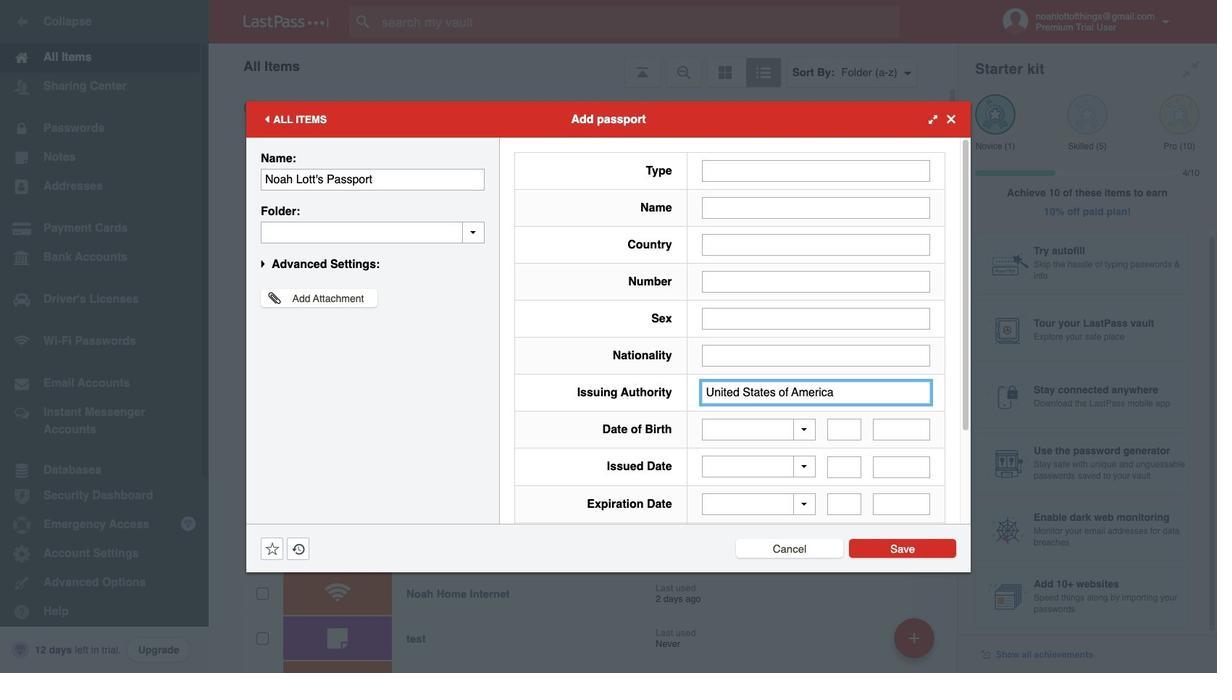 Task type: locate. For each thing, give the bounding box(es) containing it.
Search search field
[[349, 6, 929, 38]]

None text field
[[702, 160, 931, 182], [702, 234, 931, 256], [702, 271, 931, 293], [702, 308, 931, 330], [702, 345, 931, 366], [874, 419, 931, 441], [828, 456, 862, 478], [702, 160, 931, 182], [702, 234, 931, 256], [702, 271, 931, 293], [702, 308, 931, 330], [702, 345, 931, 366], [874, 419, 931, 441], [828, 456, 862, 478]]

None text field
[[261, 169, 485, 190], [702, 197, 931, 219], [261, 221, 485, 243], [702, 382, 931, 403], [828, 419, 862, 441], [874, 456, 931, 478], [828, 494, 862, 515], [874, 494, 931, 515], [261, 169, 485, 190], [702, 197, 931, 219], [261, 221, 485, 243], [702, 382, 931, 403], [828, 419, 862, 441], [874, 456, 931, 478], [828, 494, 862, 515], [874, 494, 931, 515]]

search my vault text field
[[349, 6, 929, 38]]

dialog
[[246, 101, 971, 629]]

new item image
[[910, 633, 920, 643]]

new item navigation
[[890, 614, 944, 674]]

vault options navigation
[[209, 43, 958, 87]]



Task type: vqa. For each thing, say whether or not it's contained in the screenshot.
the New item element on the bottom right of page
no



Task type: describe. For each thing, give the bounding box(es) containing it.
lastpass image
[[244, 15, 329, 28]]

main navigation navigation
[[0, 0, 209, 674]]



